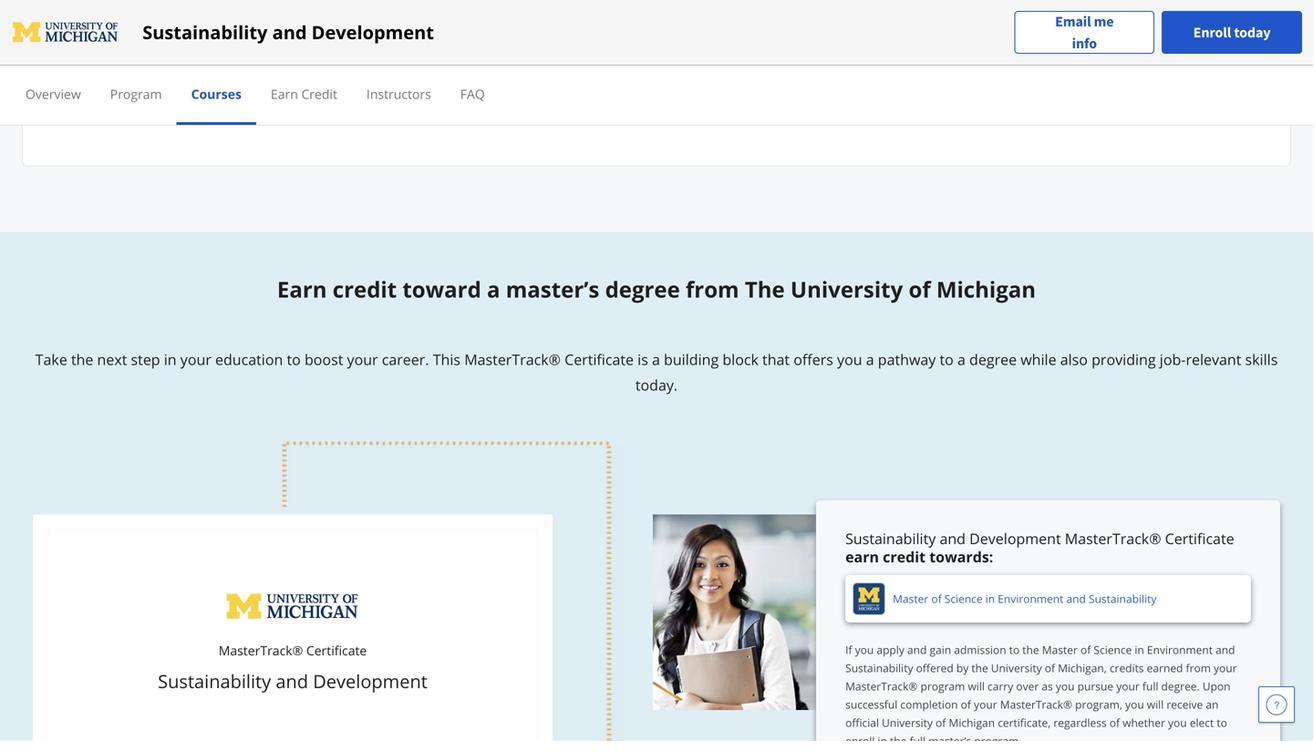 Task type: vqa. For each thing, say whether or not it's contained in the screenshot.
place
no



Task type: locate. For each thing, give the bounding box(es) containing it.
michigan up program.
[[949, 716, 996, 731]]

1 horizontal spatial master's
[[929, 734, 972, 742]]

the left next
[[71, 350, 93, 370]]

you
[[838, 350, 863, 370], [856, 643, 874, 658], [1056, 679, 1075, 694], [1126, 697, 1145, 712], [1169, 716, 1188, 731]]

will
[[969, 679, 985, 694], [1148, 697, 1164, 712]]

environment up earned
[[1148, 643, 1214, 658]]

certificate
[[565, 350, 634, 370], [1166, 529, 1235, 549], [306, 642, 367, 660]]

1 horizontal spatial credit
[[883, 547, 926, 567]]

master of science in environment and sustainability link
[[893, 592, 1157, 607]]

credits
[[1110, 661, 1145, 676]]

development
[[312, 20, 434, 45], [970, 529, 1062, 549], [313, 669, 428, 694]]

0 horizontal spatial will
[[969, 679, 985, 694]]

1 horizontal spatial science
[[1094, 643, 1133, 658]]

will up whether
[[1148, 697, 1164, 712]]

1 horizontal spatial degree
[[970, 350, 1017, 370]]

to
[[287, 350, 301, 370], [940, 350, 954, 370], [1010, 643, 1020, 658], [1218, 716, 1228, 731]]

2 vertical spatial certificate
[[306, 642, 367, 660]]

your right "step"
[[180, 350, 212, 370]]

and
[[272, 20, 307, 45], [940, 529, 966, 549], [1067, 592, 1087, 607], [908, 643, 927, 658], [1216, 643, 1236, 658], [276, 669, 308, 694]]

master's
[[506, 275, 600, 304], [929, 734, 972, 742]]

program
[[921, 679, 966, 694]]

earn
[[271, 85, 298, 103], [277, 275, 327, 304]]

you right as
[[1056, 679, 1075, 694]]

earn inside 'certificate menu' element
[[271, 85, 298, 103]]

today.
[[636, 376, 678, 395]]

me
[[1095, 12, 1115, 31]]

sustainability up credits
[[1089, 592, 1157, 607]]

1 vertical spatial environment
[[1148, 643, 1214, 658]]

0 vertical spatial university of michigan image
[[11, 18, 121, 47]]

0 vertical spatial certificate
[[565, 350, 634, 370]]

sustainability and development
[[143, 20, 434, 45], [158, 669, 428, 694]]

sustainability down mastertrack® certificate
[[158, 669, 271, 694]]

you inside take the next step in your education to boost your career. this mastertrack® certificate is a building block that offers you a pathway to a degree while also providing job-relevant skills today.
[[838, 350, 863, 370]]

is
[[638, 350, 649, 370]]

earn for earn credit toward a master's degree from the university of michigan
[[277, 275, 327, 304]]

1 horizontal spatial environment
[[1148, 643, 1214, 658]]

of up michigan, on the right
[[1081, 643, 1092, 658]]

full down completion
[[910, 734, 926, 742]]

mastertrack®
[[465, 350, 561, 370], [1066, 529, 1162, 549], [219, 642, 303, 660], [846, 679, 918, 694], [1001, 697, 1073, 712]]

university
[[791, 275, 904, 304], [992, 661, 1043, 676], [882, 716, 933, 731]]

of
[[909, 275, 931, 304], [932, 592, 942, 607], [1081, 643, 1092, 658], [1045, 661, 1056, 676], [961, 697, 972, 712], [936, 716, 947, 731], [1110, 716, 1121, 731]]

certificate menu element
[[11, 66, 1303, 125]]

of down completion
[[936, 716, 947, 731]]

master
[[893, 592, 929, 607], [1043, 643, 1078, 658]]

and inside sustainability and development  mastertrack® certificate earn credit towards:
[[940, 529, 966, 549]]

from
[[686, 275, 740, 304], [1187, 661, 1212, 676]]

0 horizontal spatial certificate
[[306, 642, 367, 660]]

less
[[155, 26, 182, 43]]

this
[[433, 350, 461, 370]]

university of michigan image up mastertrack® certificate
[[224, 589, 361, 626]]

credit left toward
[[333, 275, 397, 304]]

0 vertical spatial development
[[312, 20, 434, 45]]

toward
[[403, 275, 482, 304]]

full
[[1143, 679, 1159, 694], [910, 734, 926, 742]]

providing
[[1092, 350, 1157, 370]]

1 vertical spatial university of michigan image
[[224, 589, 361, 626]]

university up "offers"
[[791, 275, 904, 304]]

science up credits
[[1094, 643, 1133, 658]]

development down mastertrack® certificate
[[313, 669, 428, 694]]

1 vertical spatial from
[[1187, 661, 1212, 676]]

certificate inside sustainability and development  mastertrack® certificate earn credit towards:
[[1166, 529, 1235, 549]]

michigan up while
[[937, 275, 1037, 304]]

earn left credit
[[271, 85, 298, 103]]

show
[[118, 26, 152, 43]]

0 vertical spatial credit
[[333, 275, 397, 304]]

0 horizontal spatial master's
[[506, 275, 600, 304]]

enroll today
[[1194, 23, 1271, 42]]

your right boost
[[347, 350, 378, 370]]

degree
[[605, 275, 680, 304], [970, 350, 1017, 370]]

development up the instructors "link"
[[312, 20, 434, 45]]

towards:
[[930, 547, 994, 567]]

email me info button
[[1015, 10, 1155, 54]]

1 vertical spatial certificate
[[1166, 529, 1235, 549]]

the
[[71, 350, 93, 370], [1023, 643, 1040, 658], [972, 661, 989, 676], [891, 734, 907, 742]]

full down earned
[[1143, 679, 1159, 694]]

1 vertical spatial master's
[[929, 734, 972, 742]]

0 vertical spatial sustainability and development
[[143, 20, 434, 45]]

relevant
[[1187, 350, 1242, 370]]

earn credit link
[[271, 85, 338, 103]]

an
[[1207, 697, 1219, 712]]

in right "enroll" at the right bottom of page
[[878, 734, 888, 742]]

environment
[[998, 592, 1064, 607], [1148, 643, 1214, 658]]

of down the program,
[[1110, 716, 1121, 731]]

0 horizontal spatial master
[[893, 592, 929, 607]]

master right university of michigan icon
[[893, 592, 929, 607]]

science
[[945, 592, 983, 607], [1094, 643, 1133, 658]]

1 vertical spatial science
[[1094, 643, 1133, 658]]

1 vertical spatial earn
[[277, 275, 327, 304]]

program
[[110, 85, 162, 103]]

degree inside take the next step in your education to boost your career. this mastertrack® certificate is a building block that offers you a pathway to a degree while also providing job-relevant skills today.
[[970, 350, 1017, 370]]

next
[[97, 350, 127, 370]]

credit
[[333, 275, 397, 304], [883, 547, 926, 567]]

take
[[35, 350, 67, 370]]

the right "enroll" at the right bottom of page
[[891, 734, 907, 742]]

overview
[[26, 85, 81, 103]]

1 horizontal spatial university of michigan image
[[224, 589, 361, 626]]

environment down sustainability and development  mastertrack® certificate earn credit towards:
[[998, 592, 1064, 607]]

earn up boost
[[277, 275, 327, 304]]

0 horizontal spatial from
[[686, 275, 740, 304]]

over
[[1017, 679, 1039, 694]]

degree.
[[1162, 679, 1201, 694]]

1 horizontal spatial full
[[1143, 679, 1159, 694]]

1 vertical spatial credit
[[883, 547, 926, 567]]

of up pathway
[[909, 275, 931, 304]]

info
[[1073, 34, 1098, 52]]

1 vertical spatial full
[[910, 734, 926, 742]]

university up over
[[992, 661, 1043, 676]]

completion
[[901, 697, 959, 712]]

from up degree.
[[1187, 661, 1212, 676]]

0 vertical spatial environment
[[998, 592, 1064, 607]]

master inside if you apply and gain admission to the master of science in environment and sustainability offered by the university of michigan, credits earned from your mastertrack® program will carry over as you pursue your full degree.   upon successful completion of your mastertrack® program, you will receive an official university of michigan certificate, regardless of whether you elect to enroll in the full master's program.
[[1043, 643, 1078, 658]]

of up as
[[1045, 661, 1056, 676]]

1 vertical spatial will
[[1148, 697, 1164, 712]]

university of michigan image
[[11, 18, 121, 47], [224, 589, 361, 626]]

0 horizontal spatial degree
[[605, 275, 680, 304]]

sustainability up university of michigan icon
[[846, 529, 936, 549]]

the up over
[[1023, 643, 1040, 658]]

sustainability and development up earn credit link
[[143, 20, 434, 45]]

university of michigan image up overview link at left
[[11, 18, 121, 47]]

master up michigan, on the right
[[1043, 643, 1078, 658]]

science inside if you apply and gain admission to the master of science in environment and sustainability offered by the university of michigan, credits earned from your mastertrack® program will carry over as you pursue your full degree.   upon successful completion of your mastertrack® program, you will receive an official university of michigan certificate, regardless of whether you elect to enroll in the full master's program.
[[1094, 643, 1133, 658]]

show less
[[118, 26, 182, 43]]

1 vertical spatial university
[[992, 661, 1043, 676]]

to right elect
[[1218, 716, 1228, 731]]

you right "offers"
[[838, 350, 863, 370]]

in down towards:
[[986, 592, 996, 607]]

you down receive in the right bottom of the page
[[1169, 716, 1188, 731]]

will down by
[[969, 679, 985, 694]]

sustainability inside sustainability and development  mastertrack® certificate earn credit towards:
[[846, 529, 936, 549]]

development up master of science in environment and sustainability link
[[970, 529, 1062, 549]]

that
[[763, 350, 790, 370]]

0 vertical spatial earn
[[271, 85, 298, 103]]

2 horizontal spatial certificate
[[1166, 529, 1235, 549]]

michigan,
[[1059, 661, 1107, 676]]

from inside if you apply and gain admission to the master of science in environment and sustainability offered by the university of michigan, credits earned from your mastertrack® program will carry over as you pursue your full degree.   upon successful completion of your mastertrack® program, you will receive an official university of michigan certificate, regardless of whether you elect to enroll in the full master's program.
[[1187, 661, 1212, 676]]

degree left while
[[970, 350, 1017, 370]]

instructors
[[367, 85, 431, 103]]

development inside sustainability and development  mastertrack® certificate earn credit towards:
[[970, 529, 1062, 549]]

1 vertical spatial development
[[970, 529, 1062, 549]]

1 vertical spatial master
[[1043, 643, 1078, 658]]

university down completion
[[882, 716, 933, 731]]

instructors link
[[367, 85, 431, 103]]

michigan
[[937, 275, 1037, 304], [949, 716, 996, 731]]

in right "step"
[[164, 350, 177, 370]]

1 horizontal spatial certificate
[[565, 350, 634, 370]]

building
[[664, 350, 719, 370]]

upon
[[1203, 679, 1231, 694]]

0 vertical spatial from
[[686, 275, 740, 304]]

science down towards:
[[945, 592, 983, 607]]

1 vertical spatial degree
[[970, 350, 1017, 370]]

a right is
[[652, 350, 661, 370]]

degree up is
[[605, 275, 680, 304]]

your
[[180, 350, 212, 370], [347, 350, 378, 370], [1214, 661, 1238, 676], [1117, 679, 1140, 694], [975, 697, 998, 712]]

to right pathway
[[940, 350, 954, 370]]

from left the the
[[686, 275, 740, 304]]

0 horizontal spatial university of michigan image
[[11, 18, 121, 47]]

sustainability and development down mastertrack® certificate
[[158, 669, 428, 694]]

credit right earn
[[883, 547, 926, 567]]

0 horizontal spatial credit
[[333, 275, 397, 304]]

also
[[1061, 350, 1089, 370]]

sustainability
[[143, 20, 268, 45], [846, 529, 936, 549], [1089, 592, 1157, 607], [846, 661, 914, 676], [158, 669, 271, 694]]

sustainability up courses
[[143, 20, 268, 45]]

to left boost
[[287, 350, 301, 370]]

1 horizontal spatial will
[[1148, 697, 1164, 712]]

a
[[487, 275, 500, 304], [652, 350, 661, 370], [867, 350, 875, 370], [958, 350, 966, 370]]

environment inside if you apply and gain admission to the master of science in environment and sustainability offered by the university of michigan, credits earned from your mastertrack® program will carry over as you pursue your full degree.   upon successful completion of your mastertrack® program, you will receive an official university of michigan certificate, regardless of whether you elect to enroll in the full master's program.
[[1148, 643, 1214, 658]]

0 horizontal spatial environment
[[998, 592, 1064, 607]]

earn
[[846, 547, 880, 567]]

1 horizontal spatial from
[[1187, 661, 1212, 676]]

1 horizontal spatial master
[[1043, 643, 1078, 658]]

your up upon in the bottom right of the page
[[1214, 661, 1238, 676]]

0 horizontal spatial science
[[945, 592, 983, 607]]

1 vertical spatial michigan
[[949, 716, 996, 731]]

sustainability down apply
[[846, 661, 914, 676]]

sustainability and development  mastertrack® certificate earn credit towards:
[[846, 529, 1235, 567]]

0 vertical spatial full
[[1143, 679, 1159, 694]]



Task type: describe. For each thing, give the bounding box(es) containing it.
gain
[[930, 643, 952, 658]]

to right admission
[[1010, 643, 1020, 658]]

enroll
[[846, 734, 875, 742]]

the
[[745, 275, 785, 304]]

the inside take the next step in your education to boost your career. this mastertrack® certificate is a building block that offers you a pathway to a degree while also providing job-relevant skills today.
[[71, 350, 93, 370]]

your down credits
[[1117, 679, 1140, 694]]

mastertrack® inside take the next step in your education to boost your career. this mastertrack® certificate is a building block that offers you a pathway to a degree while also providing job-relevant skills today.
[[465, 350, 561, 370]]

earned
[[1148, 661, 1184, 676]]

pathway
[[878, 350, 936, 370]]

block
[[723, 350, 759, 370]]

0 vertical spatial michigan
[[937, 275, 1037, 304]]

credit inside sustainability and development  mastertrack® certificate earn credit towards:
[[883, 547, 926, 567]]

email me info
[[1056, 12, 1115, 52]]

program link
[[110, 85, 162, 103]]

whether
[[1123, 716, 1166, 731]]

job-
[[1160, 350, 1187, 370]]

receive
[[1167, 697, 1204, 712]]

offered
[[917, 661, 954, 676]]

overview link
[[26, 85, 81, 103]]

elect
[[1191, 716, 1215, 731]]

enroll today button
[[1163, 11, 1303, 54]]

0 vertical spatial master's
[[506, 275, 600, 304]]

mastertrack® inside sustainability and development  mastertrack® certificate earn credit towards:
[[1066, 529, 1162, 549]]

courses
[[191, 85, 242, 103]]

university of michigan image for mastertrack®
[[224, 589, 361, 626]]

admission
[[955, 643, 1007, 658]]

in up credits
[[1135, 643, 1145, 658]]

master of science in environment and sustainability
[[893, 592, 1157, 607]]

earn credit
[[271, 85, 338, 103]]

career.
[[382, 350, 429, 370]]

0 horizontal spatial full
[[910, 734, 926, 742]]

while
[[1021, 350, 1057, 370]]

official
[[846, 716, 880, 731]]

university of michigan image for sustainability
[[11, 18, 121, 47]]

master's inside if you apply and gain admission to the master of science in environment and sustainability offered by the university of michigan, credits earned from your mastertrack® program will carry over as you pursue your full degree.   upon successful completion of your mastertrack® program, you will receive an official university of michigan certificate, regardless of whether you elect to enroll in the full master's program.
[[929, 734, 972, 742]]

mastertrack® certificate
[[219, 642, 367, 660]]

help center image
[[1266, 694, 1288, 716]]

if
[[846, 643, 853, 658]]

skills
[[1246, 350, 1279, 370]]

successful
[[846, 697, 898, 712]]

earn credit toward a master's degree from the university of michigan
[[277, 275, 1037, 304]]

step
[[131, 350, 160, 370]]

in inside take the next step in your education to boost your career. this mastertrack® certificate is a building block that offers you a pathway to a degree while also providing job-relevant skills today.
[[164, 350, 177, 370]]

1 vertical spatial sustainability and development
[[158, 669, 428, 694]]

0 vertical spatial will
[[969, 679, 985, 694]]

of down program
[[961, 697, 972, 712]]

pursue
[[1078, 679, 1114, 694]]

0 vertical spatial degree
[[605, 275, 680, 304]]

a right pathway
[[958, 350, 966, 370]]

carry
[[988, 679, 1014, 694]]

sustainability inside if you apply and gain admission to the master of science in environment and sustainability offered by the university of michigan, credits earned from your mastertrack® program will carry over as you pursue your full degree.   upon successful completion of your mastertrack® program, you will receive an official university of michigan certificate, regardless of whether you elect to enroll in the full master's program.
[[846, 661, 914, 676]]

faq
[[461, 85, 485, 103]]

certificate inside take the next step in your education to boost your career. this mastertrack® certificate is a building block that offers you a pathway to a degree while also providing job-relevant skills today.
[[565, 350, 634, 370]]

courses link
[[191, 85, 242, 103]]

a left pathway
[[867, 350, 875, 370]]

program.
[[975, 734, 1022, 742]]

2 vertical spatial university
[[882, 716, 933, 731]]

michigan inside if you apply and gain admission to the master of science in environment and sustainability offered by the university of michigan, credits earned from your mastertrack® program will carry over as you pursue your full degree.   upon successful completion of your mastertrack® program, you will receive an official university of michigan certificate, regardless of whether you elect to enroll in the full master's program.
[[949, 716, 996, 731]]

2 vertical spatial development
[[313, 669, 428, 694]]

program,
[[1076, 697, 1123, 712]]

if you apply and gain admission to the master of science in environment and sustainability offered by the university of michigan, credits earned from your mastertrack® program will carry over as you pursue your full degree.   upon successful completion of your mastertrack® program, you will receive an official university of michigan certificate, regardless of whether you elect to enroll in the full master's program.
[[846, 643, 1238, 742]]

earn for earn credit
[[271, 85, 298, 103]]

you right if
[[856, 643, 874, 658]]

offers
[[794, 350, 834, 370]]

0 vertical spatial university
[[791, 275, 904, 304]]

credit
[[302, 85, 338, 103]]

university of michigan image
[[853, 583, 886, 616]]

a right toward
[[487, 275, 500, 304]]

the right by
[[972, 661, 989, 676]]

your down carry
[[975, 697, 998, 712]]

of down towards:
[[932, 592, 942, 607]]

show less button
[[89, 18, 189, 51]]

regardless
[[1054, 716, 1107, 731]]

0 vertical spatial master
[[893, 592, 929, 607]]

enroll
[[1194, 23, 1232, 42]]

take the next step in your education to boost your career. this mastertrack® certificate is a building block that offers you a pathway to a degree while also providing job-relevant skills today.
[[35, 350, 1279, 395]]

as
[[1042, 679, 1054, 694]]

0 vertical spatial science
[[945, 592, 983, 607]]

by
[[957, 661, 969, 676]]

certificate,
[[998, 716, 1051, 731]]

faq link
[[461, 85, 485, 103]]

education
[[215, 350, 283, 370]]

apply
[[877, 643, 905, 658]]

you up whether
[[1126, 697, 1145, 712]]

boost
[[305, 350, 343, 370]]

today
[[1235, 23, 1271, 42]]

email
[[1056, 12, 1092, 31]]



